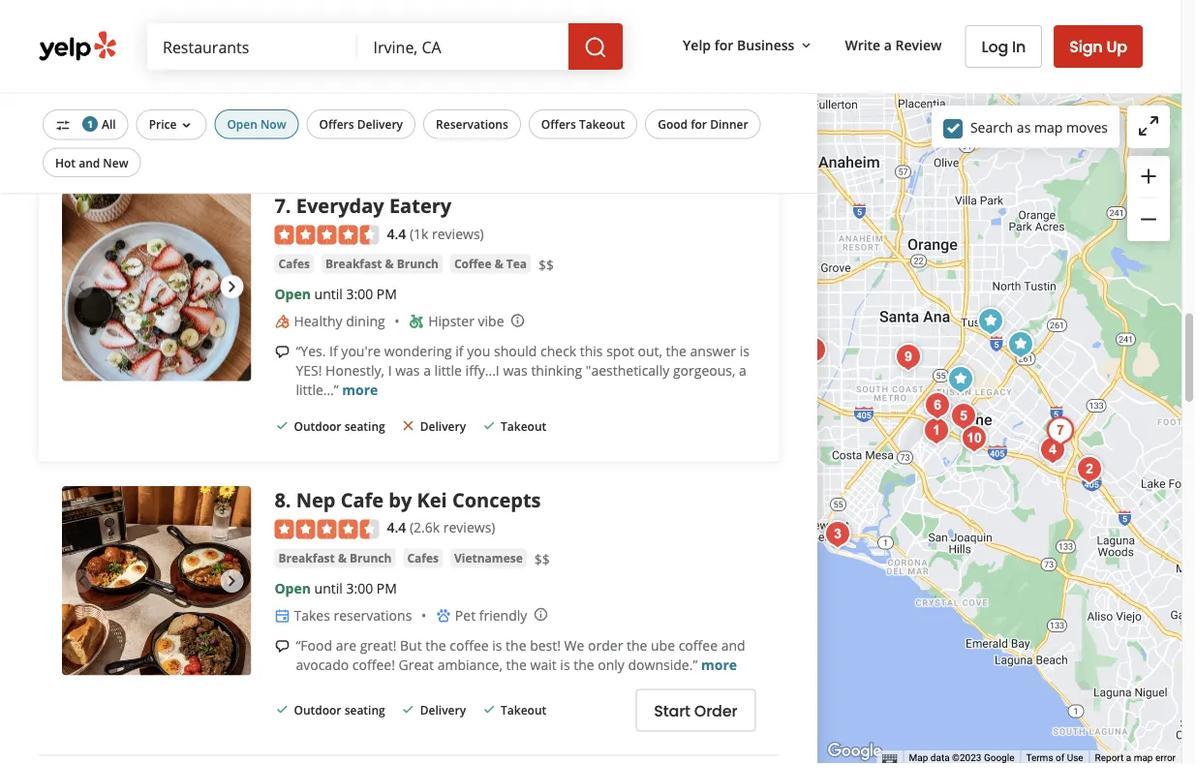 Task type: describe. For each thing, give the bounding box(es) containing it.
1 vertical spatial breakfast & brunch link
[[275, 549, 396, 568]]

©2023
[[952, 752, 982, 764]]

brodard express image
[[889, 338, 928, 377]]

wait
[[530, 656, 557, 674]]

1 next image from the top
[[220, 0, 244, 4]]

in
[[1012, 36, 1026, 58]]

keyboard shortcuts image
[[882, 754, 898, 764]]

write a review
[[845, 35, 942, 54]]

3:00 for nep
[[346, 579, 373, 598]]

$$ for nep cafe by kei concepts
[[535, 550, 550, 568]]

a right write
[[884, 35, 892, 54]]

none field the find
[[163, 36, 342, 57]]

more for eatery
[[342, 381, 378, 399]]

16 checkmark v2 image down 16 speech v2 image
[[275, 418, 290, 434]]

0 horizontal spatial cafes link
[[275, 254, 314, 274]]

coffee & tea link
[[450, 254, 531, 274]]

1 was from the left
[[395, 362, 420, 380]]

is down we
[[560, 656, 570, 674]]

16 speech v2 image
[[275, 639, 290, 654]]

"food
[[296, 636, 332, 655]]

(2.6k
[[410, 518, 440, 537]]

operated
[[400, 18, 458, 36]]

on
[[663, 48, 679, 66]]

reservations
[[436, 116, 508, 132]]

a left little
[[424, 362, 431, 380]]

mac
[[296, 67, 322, 86]]

locally owned & operated
[[294, 18, 458, 36]]

locally
[[294, 18, 337, 36]]

concepts
[[452, 486, 541, 513]]

none field the near
[[373, 36, 553, 57]]

delivery for 16 checkmark v2 image below 16 speech v2 icon
[[420, 702, 466, 718]]

order
[[694, 700, 738, 722]]

4.4 (2.6k reviews)
[[387, 518, 495, 537]]

by
[[389, 486, 412, 513]]

are
[[336, 636, 357, 655]]

map for error
[[1134, 752, 1153, 764]]

everyday eatery link
[[296, 192, 452, 219]]

1 vertical spatial cafes button
[[403, 549, 443, 568]]

16 checkmark v2 image down ambiance,
[[482, 702, 497, 717]]

coffee & tea button
[[450, 254, 531, 274]]

moves
[[1067, 118, 1108, 136]]

hipster vibe
[[428, 312, 504, 331]]

check
[[541, 342, 577, 361]]

open until 3:00 pm for everyday
[[275, 285, 397, 303]]

16 pet friendly v2 image
[[436, 608, 451, 624]]

pet
[[455, 606, 476, 625]]

yelp for business button
[[675, 27, 822, 62]]

takes
[[294, 606, 330, 625]]

order
[[588, 636, 623, 655]]

more link for cafe
[[701, 656, 737, 674]]

1 horizontal spatial cafes link
[[403, 549, 443, 568]]

1 vertical spatial breakfast & brunch button
[[275, 549, 396, 568]]

tea
[[506, 256, 527, 272]]

outdoor for cafe
[[294, 124, 342, 140]]

offers for offers delivery
[[319, 116, 354, 132]]

& right the 'owned'
[[387, 18, 397, 36]]

vietnamese button
[[450, 549, 527, 568]]

write a review link
[[837, 27, 950, 62]]

zoom in image
[[1137, 165, 1161, 188]]

spot
[[607, 342, 634, 361]]

the down we
[[574, 656, 594, 674]]

16 checkmark v2 image for delivery
[[401, 702, 416, 717]]

delivery inside button
[[357, 116, 403, 132]]

business inside '"maldon's bistro is located in the business park near sol's on main near mac arthur right off the 405 in irvine.  its a simple unpretentious french cafe ,…"'
[[505, 48, 561, 66]]

3 outdoor seating from the top
[[294, 702, 385, 718]]

4.4 star rating image for nep
[[275, 520, 379, 539]]

report a map error link
[[1095, 752, 1176, 764]]

4.4 for eatery
[[387, 224, 406, 242]]

breakfast & brunch for the bottommost breakfast & brunch button
[[278, 550, 392, 566]]

map for moves
[[1035, 118, 1063, 136]]

takeout inside offers takeout button
[[579, 116, 625, 132]]

healthy dining
[[294, 312, 385, 331]]

expand map image
[[1137, 114, 1161, 137]]

business inside yelp for business button
[[737, 35, 795, 54]]

"yes. if you're wondering if you should check this spot out, the answer is yes! honestly, i was a little iffy...i was thinking "aesthetically gorgeous, a little…"
[[296, 342, 750, 399]]

open for 7
[[275, 285, 311, 303]]

takeout down 405
[[420, 124, 466, 140]]

report
[[1095, 752, 1124, 764]]

we
[[564, 636, 585, 655]]

"maldon's bistro is located in the business park near sol's on main near mac arthur right off the 405 in irvine.  its a simple unpretentious french cafe ,…"
[[296, 48, 747, 105]]

arthur
[[326, 67, 367, 86]]

2 coffee from the left
[[679, 636, 718, 655]]

kei
[[417, 486, 447, 513]]

1 vertical spatial friendly
[[479, 606, 527, 625]]

1 horizontal spatial nep cafe by kei concepts image
[[795, 331, 833, 370]]

free
[[548, 18, 573, 36]]

best!
[[530, 636, 561, 655]]

next image for 7 . everyday eatery
[[220, 275, 244, 298]]

3 seating from the top
[[345, 702, 385, 718]]

8
[[275, 486, 286, 513]]

search image
[[584, 36, 607, 59]]

coffee
[[454, 256, 492, 272]]

gorgeous,
[[673, 362, 736, 380]]

& for the topmost breakfast & brunch link
[[385, 256, 394, 272]]

0 vertical spatial cafes button
[[275, 254, 314, 274]]

next image for 8 . nep cafe by kei concepts
[[220, 569, 244, 593]]

if
[[329, 342, 338, 361]]

start order link
[[636, 689, 756, 732]]

iffy...i
[[466, 362, 500, 380]]

. for 7
[[286, 192, 291, 219]]

report a map error
[[1095, 752, 1176, 764]]

offers takeout button
[[529, 109, 638, 139]]

1 coffee from the left
[[450, 636, 489, 655]]

previous image
[[70, 569, 93, 593]]

0 vertical spatial breakfast & brunch button
[[322, 254, 443, 274]]

the down located
[[424, 67, 445, 86]]

3 outdoor from the top
[[294, 702, 342, 718]]

16 gluten free v2 image
[[482, 20, 498, 35]]

open until 3:00 pm for nep
[[275, 579, 397, 598]]

until for everyday
[[314, 285, 343, 303]]

pm for eatery
[[377, 285, 397, 303]]

filters group
[[39, 109, 765, 177]]

poached kitchen image
[[945, 397, 983, 436]]

is inside "yes. if you're wondering if you should check this spot out, the answer is yes! honestly, i was a little iffy...i was thinking "aesthetically gorgeous, a little…"
[[740, 342, 750, 361]]

a right gorgeous,
[[739, 362, 747, 380]]

breakfast & brunch for the top breakfast & brunch button
[[326, 256, 439, 272]]

. for 8
[[286, 486, 291, 513]]

thinking
[[531, 362, 582, 380]]

1 vertical spatial in
[[475, 67, 487, 86]]

16 takes reservations v2 image
[[275, 608, 290, 624]]

16 chevron down v2 image
[[179, 118, 194, 133]]

16 healthy dining v2 image
[[275, 314, 290, 329]]

16 close v2 image
[[401, 418, 416, 434]]

eatery
[[389, 192, 452, 219]]

seating for cafe
[[345, 124, 385, 140]]

16 hipster v2 image
[[409, 314, 425, 329]]

but
[[400, 636, 422, 655]]

16 checkmark v2 image down off
[[401, 124, 416, 139]]

breakfast for the topmost breakfast & brunch link
[[326, 256, 382, 272]]

0 vertical spatial in
[[466, 48, 477, 66]]

brunch for the top breakfast & brunch button
[[397, 256, 439, 272]]

open for 8
[[275, 579, 311, 598]]

open now
[[227, 116, 286, 132]]

search
[[971, 118, 1013, 136]]

hot and new
[[55, 154, 128, 170]]

reviews) for 7 . everyday eatery
[[432, 224, 484, 242]]

and inside "food are great! but the coffee is the best! we order the ube coffee and avocado coffee! great ambiance, the wait is the only downside."
[[721, 636, 746, 655]]

1
[[87, 117, 93, 130]]

the up irvine.
[[481, 48, 502, 66]]

off
[[403, 67, 421, 86]]

the left wait on the left bottom of page
[[506, 656, 527, 674]]

aria kitchen image
[[918, 412, 956, 450]]

ube
[[651, 636, 675, 655]]

16 speech v2 image
[[275, 344, 290, 360]]

start
[[654, 700, 691, 722]]

$$ for everyday eatery
[[539, 255, 554, 274]]

delivery for 16 checkmark v2 image below 16 speech v2 image
[[420, 418, 466, 434]]

for for good
[[691, 116, 707, 132]]

16 checkmark v2 image for takeout
[[482, 418, 497, 434]]

gluten-
[[501, 18, 548, 36]]

open inside button
[[227, 116, 258, 132]]

(1k
[[410, 224, 429, 242]]

cafe inside '"maldon's bistro is located in the business park near sol's on main near mac arthur right off the 405 in irvine.  its a simple unpretentious french cafe ,…"'
[[296, 87, 324, 105]]

7 . everyday eatery
[[275, 192, 452, 219]]

coffee!
[[352, 656, 395, 674]]

"maldon's
[[296, 48, 358, 66]]

you
[[467, 342, 490, 361]]

hot and new button
[[43, 148, 141, 177]]

a right report
[[1126, 752, 1132, 764]]

dining
[[346, 312, 385, 331]]

0 vertical spatial more
[[350, 87, 386, 105]]



Task type: locate. For each thing, give the bounding box(es) containing it.
1 vertical spatial outdoor seating
[[294, 418, 385, 434]]

0 vertical spatial friendly
[[577, 18, 625, 36]]

16 locally owned v2 image
[[275, 20, 290, 35]]

1 none field from the left
[[163, 36, 342, 57]]

1 vertical spatial cafes link
[[403, 549, 443, 568]]

search as map moves
[[971, 118, 1108, 136]]

1 vertical spatial next image
[[220, 275, 244, 298]]

google
[[984, 752, 1015, 764]]

0 horizontal spatial cafes
[[278, 256, 310, 272]]

and inside button
[[79, 154, 100, 170]]

more up the order
[[701, 656, 737, 674]]

16 chevron down v2 image
[[799, 38, 814, 53]]

denny's image
[[972, 302, 1011, 341]]

0 vertical spatial reviews)
[[432, 224, 484, 242]]

log in link
[[965, 25, 1043, 68]]

all
[[102, 116, 116, 132]]

offers for offers takeout
[[541, 116, 576, 132]]

1 vertical spatial 4.4
[[387, 518, 406, 537]]

2 3:00 from the top
[[346, 579, 373, 598]]

2 seating from the top
[[345, 418, 385, 434]]

16 checkmark v2 image for outdoor seating
[[275, 124, 290, 139]]

1 vertical spatial delivery
[[420, 418, 466, 434]]

info icon image
[[631, 18, 646, 34], [631, 18, 646, 34], [510, 313, 526, 328], [510, 313, 526, 328], [533, 607, 549, 623], [533, 607, 549, 623]]

0 horizontal spatial and
[[79, 154, 100, 170]]

open now button
[[214, 109, 299, 139]]

1 horizontal spatial map
[[1134, 752, 1153, 764]]

outdoor seating down ,…"
[[294, 124, 385, 140]]

1 vertical spatial map
[[1134, 752, 1153, 764]]

"food are great! but the coffee is the best! we order the ube coffee and avocado coffee! great ambiance, the wait is the only downside."
[[296, 636, 746, 674]]

Near text field
[[373, 36, 553, 57]]

seating down ,…"
[[345, 124, 385, 140]]

1 outdoor from the top
[[294, 124, 342, 140]]

error
[[1156, 752, 1176, 764]]

1 vertical spatial .
[[286, 486, 291, 513]]

avocado
[[296, 656, 349, 674]]

coffee up ambiance,
[[450, 636, 489, 655]]

1 vertical spatial 16 checkmark v2 image
[[482, 418, 497, 434]]

4.4 star rating image down nep
[[275, 520, 379, 539]]

0 vertical spatial open
[[227, 116, 258, 132]]

i
[[388, 362, 392, 380]]

2 outdoor seating from the top
[[294, 418, 385, 434]]

log in
[[982, 36, 1026, 58]]

cafes link
[[275, 254, 314, 274], [403, 549, 443, 568]]

for inside 'button'
[[691, 116, 707, 132]]

0 horizontal spatial for
[[691, 116, 707, 132]]

more link for eatery
[[342, 381, 378, 399]]

0 vertical spatial nep cafe by kei concepts image
[[795, 331, 833, 370]]

0 vertical spatial brunch
[[397, 256, 439, 272]]

next image
[[220, 0, 244, 4], [220, 275, 244, 298], [220, 569, 244, 593]]

more link down right
[[350, 87, 386, 105]]

&
[[387, 18, 397, 36], [385, 256, 394, 272], [495, 256, 503, 272], [338, 550, 347, 566]]

1 vertical spatial cafe
[[341, 486, 384, 513]]

great!
[[360, 636, 397, 655]]

map region
[[795, 0, 1196, 764]]

1 slideshow element from the top
[[62, 0, 251, 87]]

. left nep
[[286, 486, 291, 513]]

0 horizontal spatial nep cafe by kei concepts image
[[62, 486, 251, 676]]

2 vertical spatial open
[[275, 579, 311, 598]]

outdoor for little…"
[[294, 418, 342, 434]]

1 vertical spatial nep cafe by kei concepts image
[[62, 486, 251, 676]]

0 horizontal spatial map
[[1035, 118, 1063, 136]]

is right answer
[[740, 342, 750, 361]]

2 vertical spatial more
[[701, 656, 737, 674]]

seating down 'coffee!'
[[345, 702, 385, 718]]

cafes button down "(2.6k"
[[403, 549, 443, 568]]

1 vertical spatial until
[[314, 579, 343, 598]]

& inside "button"
[[495, 256, 503, 272]]

1 horizontal spatial and
[[721, 636, 746, 655]]

1 . from the top
[[286, 192, 291, 219]]

1 4.4 star rating image from the top
[[275, 225, 379, 245]]

outdoor seating for little…"
[[294, 418, 385, 434]]

0 horizontal spatial 16 checkmark v2 image
[[275, 124, 290, 139]]

nep cafe by kei concepts image
[[795, 331, 833, 370], [62, 486, 251, 676]]

breakfast & brunch up takes reservations
[[278, 550, 392, 566]]

business up its
[[505, 48, 561, 66]]

0 vertical spatial cafes
[[278, 256, 310, 272]]

cafe left by
[[341, 486, 384, 513]]

4.4 star rating image for everyday
[[275, 225, 379, 245]]

simple
[[563, 67, 605, 86]]

0 horizontal spatial none field
[[163, 36, 342, 57]]

1 4.4 from the top
[[387, 224, 406, 242]]

sign
[[1070, 35, 1103, 57]]

takeout down "yes. if you're wondering if you should check this spot out, the answer is yes! honestly, i was a little iffy...i was thinking "aesthetically gorgeous, a little…"
[[501, 418, 547, 434]]

4.4 (1k reviews)
[[387, 224, 484, 242]]

2 outdoor from the top
[[294, 418, 342, 434]]

16 checkmark v2 image
[[401, 124, 416, 139], [275, 418, 290, 434], [275, 702, 290, 717], [482, 702, 497, 717]]

1 vertical spatial seating
[[345, 418, 385, 434]]

takeout down wait on the left bottom of page
[[501, 702, 547, 718]]

pm
[[377, 285, 397, 303], [377, 579, 397, 598]]

3:00 up takes reservations
[[346, 579, 373, 598]]

start order
[[654, 700, 738, 722]]

2 vertical spatial outdoor
[[294, 702, 342, 718]]

1 seating from the top
[[345, 124, 385, 140]]

and right hot
[[79, 154, 100, 170]]

brunch down (1k
[[397, 256, 439, 272]]

1 vertical spatial outdoor
[[294, 418, 342, 434]]

0 horizontal spatial business
[[505, 48, 561, 66]]

was right i
[[395, 362, 420, 380]]

great
[[399, 656, 434, 674]]

0 vertical spatial breakfast & brunch link
[[322, 254, 443, 274]]

more link up the order
[[701, 656, 737, 674]]

hot
[[55, 154, 76, 170]]

is
[[402, 48, 412, 66], [740, 342, 750, 361], [492, 636, 502, 655], [560, 656, 570, 674]]

more link
[[350, 87, 386, 105], [342, 381, 378, 399], [701, 656, 737, 674]]

none field down 16 locally owned v2 image
[[163, 36, 342, 57]]

yelp
[[683, 35, 711, 54]]

$$ right vietnamese button
[[535, 550, 550, 568]]

2 vertical spatial outdoor seating
[[294, 702, 385, 718]]

& down 4.4 (1k reviews)
[[385, 256, 394, 272]]

1 vertical spatial more
[[342, 381, 378, 399]]

takeout down simple
[[579, 116, 625, 132]]

located
[[416, 48, 462, 66]]

1 vertical spatial for
[[691, 116, 707, 132]]

2 slideshow element from the top
[[62, 192, 251, 381]]

2 offers from the left
[[541, 116, 576, 132]]

cafe down "mac"
[[296, 87, 324, 105]]

open left now
[[227, 116, 258, 132]]

for right "good"
[[691, 116, 707, 132]]

outdoor seating down little…"
[[294, 418, 385, 434]]

2 vertical spatial seating
[[345, 702, 385, 718]]

in right 405
[[475, 67, 487, 86]]

2 . from the top
[[286, 486, 291, 513]]

slideshow element for 7
[[62, 192, 251, 381]]

cafe naderi image
[[955, 419, 994, 458]]

seating for little…"
[[345, 418, 385, 434]]

0 vertical spatial 3:00
[[346, 285, 373, 303]]

this
[[580, 342, 603, 361]]

1 all
[[87, 116, 116, 132]]

$$ right "tea"
[[539, 255, 554, 274]]

friendly right the pet
[[479, 606, 527, 625]]

seating left 16 close v2 icon on the bottom left of the page
[[345, 418, 385, 434]]

reservations
[[334, 606, 412, 625]]

0 horizontal spatial friendly
[[479, 606, 527, 625]]

is up off
[[402, 48, 412, 66]]

0 vertical spatial next image
[[220, 0, 244, 4]]

outdoor down ,…"
[[294, 124, 342, 140]]

seating
[[345, 124, 385, 140], [345, 418, 385, 434], [345, 702, 385, 718]]

None field
[[163, 36, 342, 57], [373, 36, 553, 57]]

honestly,
[[326, 362, 385, 380]]

annie's table image
[[1034, 431, 1073, 470]]

main
[[683, 48, 715, 66]]

cafes down "(2.6k"
[[407, 550, 439, 566]]

0 vertical spatial and
[[79, 154, 100, 170]]

4.4 down by
[[387, 518, 406, 537]]

pm up 'reservations'
[[377, 579, 397, 598]]

2 vertical spatial 16 checkmark v2 image
[[401, 702, 416, 717]]

0 vertical spatial pm
[[377, 285, 397, 303]]

0 vertical spatial outdoor
[[294, 124, 342, 140]]

outdoor
[[294, 124, 342, 140], [294, 418, 342, 434], [294, 702, 342, 718]]

0 horizontal spatial brunch
[[350, 550, 392, 566]]

4.4 for cafe
[[387, 518, 406, 537]]

1 vertical spatial slideshow element
[[62, 192, 251, 381]]

zoom out image
[[1137, 208, 1161, 231]]

is inside '"maldon's bistro is located in the business park near sol's on main near mac arthur right off the 405 in irvine.  its a simple unpretentious french cafe ,…"'
[[402, 48, 412, 66]]

gluten-free friendly
[[501, 18, 625, 36]]

3 next image from the top
[[220, 569, 244, 593]]

reviews) for 8 . nep cafe by kei concepts
[[443, 518, 495, 537]]

until for nep
[[314, 579, 343, 598]]

brunch for the bottommost breakfast & brunch button
[[350, 550, 392, 566]]

outdoor down avocado on the left bottom of page
[[294, 702, 342, 718]]

2 none field from the left
[[373, 36, 553, 57]]

0 vertical spatial cafe
[[296, 87, 324, 105]]

the inside "yes. if you're wondering if you should check this spot out, the answer is yes! honestly, i was a little iffy...i was thinking "aesthetically gorgeous, a little…"
[[666, 342, 687, 361]]

16 filter v2 image
[[55, 118, 71, 133]]

breakfast up takes
[[278, 550, 335, 566]]

dinner
[[710, 116, 748, 132]]

Find text field
[[163, 36, 342, 57]]

1 horizontal spatial cafes
[[407, 550, 439, 566]]

was down should
[[503, 362, 528, 380]]

3:00 up dining
[[346, 285, 373, 303]]

1 vertical spatial more link
[[342, 381, 378, 399]]

the
[[481, 48, 502, 66], [424, 67, 445, 86], [666, 342, 687, 361], [426, 636, 446, 655], [506, 636, 527, 655], [627, 636, 647, 655], [506, 656, 527, 674], [574, 656, 594, 674]]

0 horizontal spatial cafes button
[[275, 254, 314, 274]]

coffee right ube
[[679, 636, 718, 655]]

yes!
[[296, 362, 322, 380]]

out,
[[638, 342, 663, 361]]

2 horizontal spatial 16 checkmark v2 image
[[482, 418, 497, 434]]

open until 3:00 pm up healthy dining
[[275, 285, 397, 303]]

1 pm from the top
[[377, 285, 397, 303]]

more down right
[[350, 87, 386, 105]]

1 horizontal spatial for
[[715, 35, 734, 54]]

now
[[261, 116, 286, 132]]

offers down ,…"
[[319, 116, 354, 132]]

"aesthetically
[[586, 362, 670, 380]]

everyday eatery image
[[1042, 412, 1080, 450]]

1 vertical spatial brunch
[[350, 550, 392, 566]]

cafes link down "(2.6k"
[[403, 549, 443, 568]]

a inside '"maldon's bistro is located in the business park near sol's on main near mac arthur right off the 405 in irvine.  its a simple unpretentious french cafe ,…"'
[[552, 67, 559, 86]]

4.4 star rating image down everyday
[[275, 225, 379, 245]]

16 checkmark v2 image
[[275, 124, 290, 139], [482, 418, 497, 434], [401, 702, 416, 717]]

1 horizontal spatial coffee
[[679, 636, 718, 655]]

1 horizontal spatial none field
[[373, 36, 553, 57]]

group
[[1128, 156, 1170, 241]]

if
[[456, 342, 464, 361]]

delivery right 16 close v2 icon on the bottom left of the page
[[420, 418, 466, 434]]

near
[[718, 48, 747, 66]]

2 next image from the top
[[220, 275, 244, 298]]

breakfast & brunch button down (1k
[[322, 254, 443, 274]]

2 was from the left
[[503, 362, 528, 380]]

1 offers from the left
[[319, 116, 354, 132]]

pm for cafe
[[377, 579, 397, 598]]

the right the but
[[426, 636, 446, 655]]

map right as
[[1035, 118, 1063, 136]]

2 open until 3:00 pm from the top
[[275, 579, 397, 598]]

terms of use
[[1026, 752, 1084, 764]]

1 horizontal spatial brunch
[[397, 256, 439, 272]]

breakfast & brunch link up takes reservations
[[275, 549, 396, 568]]

and up the order
[[721, 636, 746, 655]]

friendly up near
[[577, 18, 625, 36]]

16 checkmark v2 image down 16 speech v2 icon
[[275, 702, 290, 717]]

outdoor seating down avocado on the left bottom of page
[[294, 702, 385, 718]]

0 vertical spatial outdoor seating
[[294, 124, 385, 140]]

breakfast up dining
[[326, 256, 382, 272]]

4.4 star rating image
[[275, 225, 379, 245], [275, 520, 379, 539]]

slideshow element
[[62, 0, 251, 87], [62, 192, 251, 381], [62, 486, 251, 676]]

0 vertical spatial breakfast
[[326, 256, 382, 272]]

none field up 405
[[373, 36, 553, 57]]

0 vertical spatial 4.4
[[387, 224, 406, 242]]

1 vertical spatial open
[[275, 285, 311, 303]]

as
[[1017, 118, 1031, 136]]

you're
[[341, 342, 381, 361]]

in up 405
[[466, 48, 477, 66]]

pet friendly
[[455, 606, 527, 625]]

0 horizontal spatial coffee
[[450, 636, 489, 655]]

3 slideshow element from the top
[[62, 486, 251, 676]]

405
[[448, 67, 472, 86]]

& left "tea"
[[495, 256, 503, 272]]

0 vertical spatial map
[[1035, 118, 1063, 136]]

price
[[149, 116, 177, 132]]

brunch
[[397, 256, 439, 272], [350, 550, 392, 566]]

for right yelp
[[715, 35, 734, 54]]

the left ube
[[627, 636, 647, 655]]

offers down its
[[541, 116, 576, 132]]

offers takeout
[[541, 116, 625, 132]]

good for dinner button
[[645, 109, 761, 139]]

open up 16 healthy dining v2 'image'
[[275, 285, 311, 303]]

pm up dining
[[377, 285, 397, 303]]

reviews) up coffee
[[432, 224, 484, 242]]

0 vertical spatial breakfast & brunch
[[326, 256, 439, 272]]

0 vertical spatial $$
[[539, 255, 554, 274]]

more link down honestly,
[[342, 381, 378, 399]]

2 vertical spatial slideshow element
[[62, 486, 251, 676]]

2 vertical spatial more link
[[701, 656, 737, 674]]

0 vertical spatial open until 3:00 pm
[[275, 285, 397, 303]]

& for breakfast & brunch link to the bottom
[[338, 550, 347, 566]]

2 4.4 star rating image from the top
[[275, 520, 379, 539]]

0 vertical spatial .
[[286, 192, 291, 219]]

price button
[[136, 109, 207, 140]]

2 pm from the top
[[377, 579, 397, 598]]

open up 16 takes reservations v2 image
[[275, 579, 311, 598]]

breakfast & brunch down (1k
[[326, 256, 439, 272]]

the lighthouse cafe image
[[819, 515, 857, 554]]

bistro
[[362, 48, 399, 66]]

taco bell image
[[942, 360, 981, 399]]

for inside button
[[715, 35, 734, 54]]

"yes.
[[296, 342, 326, 361]]

1 outdoor seating from the top
[[294, 124, 385, 140]]

0 vertical spatial seating
[[345, 124, 385, 140]]

nep cafe by kei concepts link
[[296, 486, 541, 513]]

1 vertical spatial pm
[[377, 579, 397, 598]]

right
[[370, 67, 400, 86]]

reservations button
[[423, 109, 521, 139]]

1 horizontal spatial cafes button
[[403, 549, 443, 568]]

1 vertical spatial 3:00
[[346, 579, 373, 598]]

breakfast & brunch button up takes reservations
[[275, 549, 396, 568]]

. left everyday
[[286, 192, 291, 219]]

delivery down right
[[357, 116, 403, 132]]

0 vertical spatial slideshow element
[[62, 0, 251, 87]]

0 vertical spatial until
[[314, 285, 343, 303]]

google image
[[823, 739, 887, 764]]

3:00 for everyday
[[346, 285, 373, 303]]

cafes button up 16 healthy dining v2 'image'
[[275, 254, 314, 274]]

,…"
[[328, 87, 346, 105]]

business left 16 chevron down v2 image at the right
[[737, 35, 795, 54]]

1 horizontal spatial business
[[737, 35, 795, 54]]

1 vertical spatial reviews)
[[443, 518, 495, 537]]

& up takes reservations
[[338, 550, 347, 566]]

previous image
[[70, 275, 93, 298]]

the right out,
[[666, 342, 687, 361]]

burnt crumbs image
[[1071, 450, 1109, 489]]

good for dinner
[[658, 116, 748, 132]]

log
[[982, 36, 1009, 58]]

everyday
[[296, 192, 384, 219]]

1 horizontal spatial cafe
[[341, 486, 384, 513]]

offers delivery button
[[307, 109, 416, 139]]

1 vertical spatial open until 3:00 pm
[[275, 579, 397, 598]]

1 horizontal spatial offers
[[541, 116, 576, 132]]

outdoor down little…"
[[294, 418, 342, 434]]

new
[[103, 154, 128, 170]]

4.4 left (1k
[[387, 224, 406, 242]]

owned
[[340, 18, 383, 36]]

None search field
[[147, 23, 627, 70]]

& for coffee & tea link
[[495, 256, 503, 272]]

2 vertical spatial delivery
[[420, 702, 466, 718]]

until up healthy
[[314, 285, 343, 303]]

write
[[845, 35, 881, 54]]

0 vertical spatial 4.4 star rating image
[[275, 225, 379, 245]]

2 until from the top
[[314, 579, 343, 598]]

ambiance,
[[438, 656, 503, 674]]

1 until from the top
[[314, 285, 343, 303]]

coffee & tea
[[454, 256, 527, 272]]

0 vertical spatial more link
[[350, 87, 386, 105]]

maldon's bistro image
[[919, 387, 957, 425]]

nep
[[296, 486, 336, 513]]

breakfast for breakfast & brunch link to the bottom
[[278, 550, 335, 566]]

offers delivery
[[319, 116, 403, 132]]

0 horizontal spatial cafe
[[296, 87, 324, 105]]

cafes up 16 healthy dining v2 'image'
[[278, 256, 310, 272]]

more for cafe
[[701, 656, 737, 674]]

0 vertical spatial cafes link
[[275, 254, 314, 274]]

amazon fresh image
[[1002, 325, 1041, 364]]

terms of use link
[[1026, 752, 1084, 764]]

open until 3:00 pm up takes reservations
[[275, 579, 397, 598]]

breakfast & brunch
[[326, 256, 439, 272], [278, 550, 392, 566]]

0 vertical spatial 16 checkmark v2 image
[[275, 124, 290, 139]]

was
[[395, 362, 420, 380], [503, 362, 528, 380]]

for for yelp
[[715, 35, 734, 54]]

delivery down great
[[420, 702, 466, 718]]

downside."
[[628, 656, 698, 674]]

a right its
[[552, 67, 559, 86]]

breakfast & brunch link down (1k
[[322, 254, 443, 274]]

unpretentious
[[608, 67, 698, 86]]

slideshow element for 8
[[62, 486, 251, 676]]

everyday eatery image
[[62, 192, 251, 381]]

1 vertical spatial cafes
[[407, 550, 439, 566]]

is down pet friendly
[[492, 636, 502, 655]]

the left best!
[[506, 636, 527, 655]]

2 4.4 from the top
[[387, 518, 406, 537]]

2 vertical spatial next image
[[220, 569, 244, 593]]

reviews) up vietnamese
[[443, 518, 495, 537]]

1 open until 3:00 pm from the top
[[275, 285, 397, 303]]

1 3:00 from the top
[[346, 285, 373, 303]]

1 vertical spatial 4.4 star rating image
[[275, 520, 379, 539]]

outdoor seating for cafe
[[294, 124, 385, 140]]

cafes link up 16 healthy dining v2 'image'
[[275, 254, 314, 274]]

1 horizontal spatial 16 checkmark v2 image
[[401, 702, 416, 717]]

0 horizontal spatial was
[[395, 362, 420, 380]]



Task type: vqa. For each thing, say whether or not it's contained in the screenshot.
for within the the "filters" group
yes



